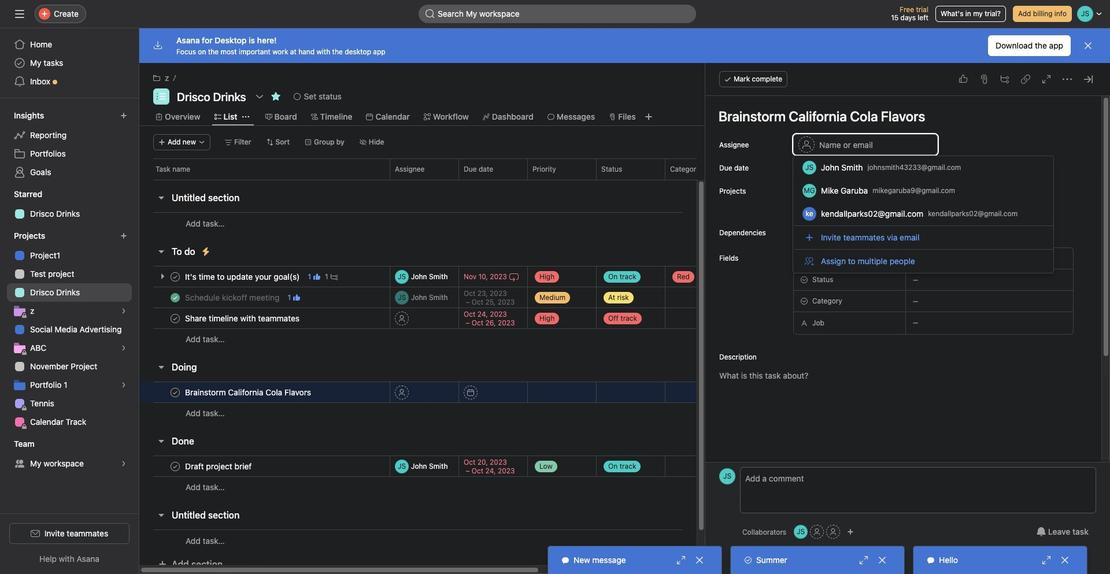 Task type: vqa. For each thing, say whether or not it's contained in the screenshot.
HEADER DOING tree grid
yes



Task type: locate. For each thing, give the bounding box(es) containing it.
1 horizontal spatial list box
[[793, 156, 1054, 273]]

header done tree grid
[[139, 456, 914, 498]]

teams element
[[0, 434, 139, 475]]

4 task name text field from the top
[[183, 461, 255, 472]]

close image
[[695, 556, 704, 565], [1061, 556, 1070, 565]]

mark complete image inside share timeline with teammates cell
[[168, 311, 182, 325]]

0 vertical spatial mark complete image
[[168, 270, 182, 284]]

mark complete checkbox inside share timeline with teammates cell
[[168, 311, 182, 325]]

brainstorm california cola flavors cell
[[139, 382, 390, 403]]

None text field
[[174, 88, 249, 105]]

1 task name text field from the top
[[183, 271, 303, 283]]

0 vertical spatial mark complete image
[[168, 311, 182, 325]]

dismiss image
[[1084, 41, 1093, 50]]

Task name text field
[[183, 271, 303, 283], [183, 292, 283, 303], [183, 313, 303, 324], [183, 461, 255, 472]]

0 horizontal spatial close image
[[695, 556, 704, 565]]

tab actions image
[[242, 113, 249, 120]]

2 mark complete image from the top
[[168, 459, 182, 473]]

2 task name text field from the top
[[183, 292, 283, 303]]

mark complete image inside draft project brief cell
[[168, 459, 182, 473]]

Task Name text field
[[711, 103, 1088, 130]]

more actions for this task image
[[1063, 75, 1072, 84]]

1 mark complete checkbox from the top
[[168, 270, 182, 284]]

new insights image
[[120, 112, 127, 119]]

header doing tree grid
[[139, 382, 914, 424]]

js image inside header done tree grid
[[398, 459, 406, 473]]

mark complete image
[[168, 311, 182, 325], [168, 385, 182, 399]]

it's time to update your goal(s) cell
[[139, 266, 390, 287]]

0 likes. click to like this task image
[[959, 75, 968, 84]]

3 task name text field from the top
[[183, 313, 303, 324]]

expand hello image
[[1042, 556, 1051, 565]]

js image for schedule kickoff meeting cell
[[398, 291, 406, 304]]

mark complete image right see details, my workspace image
[[168, 459, 182, 473]]

draft project brief cell
[[139, 456, 390, 477]]

Mark complete checkbox
[[168, 270, 182, 284], [168, 311, 182, 325], [168, 459, 182, 473]]

1 vertical spatial list box
[[793, 156, 1054, 273]]

mark complete image inside brainstorm california cola flavors cell
[[168, 385, 182, 399]]

close image
[[878, 556, 887, 565]]

1 vertical spatial mark complete checkbox
[[168, 311, 182, 325]]

0 vertical spatial mark complete checkbox
[[168, 270, 182, 284]]

task name text field inside draft project brief cell
[[183, 461, 255, 472]]

close image right expand new message icon in the right of the page
[[695, 556, 704, 565]]

mark complete checkbox right expand subtask list for the task it's time to update your goal(s) image
[[168, 270, 182, 284]]

task name text field inside schedule kickoff meeting cell
[[183, 292, 283, 303]]

close image right 'expand hello' image
[[1061, 556, 1070, 565]]

close image for 'expand hello' image
[[1061, 556, 1070, 565]]

1 horizontal spatial close image
[[1061, 556, 1070, 565]]

mark complete image
[[168, 270, 182, 284], [168, 459, 182, 473]]

2 close image from the left
[[1061, 556, 1070, 565]]

1 like. you liked this task image
[[293, 294, 300, 301]]

mark complete image for brainstorm california cola flavors cell
[[168, 385, 182, 399]]

0 vertical spatial list box
[[419, 5, 696, 23]]

list box
[[419, 5, 696, 23], [793, 156, 1054, 273]]

1 subtask image
[[331, 273, 337, 280]]

Name or email text field
[[793, 134, 938, 155]]

see details, z image
[[120, 308, 127, 315]]

add tab image
[[644, 112, 653, 121]]

2 collapse task list for this group image from the top
[[157, 363, 166, 372]]

1 vertical spatial mark complete image
[[168, 385, 182, 399]]

task name text field inside it's time to update your goal(s) cell
[[183, 271, 303, 283]]

close details image
[[1084, 75, 1093, 84]]

row
[[139, 158, 914, 180], [153, 179, 900, 180], [139, 212, 914, 234], [139, 266, 914, 287], [139, 287, 914, 308], [139, 308, 914, 329], [139, 328, 914, 350], [139, 382, 914, 403], [139, 403, 914, 424], [139, 456, 914, 477], [139, 477, 914, 498], [139, 530, 914, 552]]

js image for draft project brief cell
[[398, 459, 406, 473]]

mark complete checkbox down 'completed' image
[[168, 311, 182, 325]]

mark complete checkbox right see details, my workspace image
[[168, 459, 182, 473]]

js image
[[398, 291, 406, 304], [398, 459, 406, 473], [723, 468, 732, 485]]

1 mark complete image from the top
[[168, 311, 182, 325]]

mark complete image right the see details, portfolio 1 image
[[168, 385, 182, 399]]

task name text field inside share timeline with teammates cell
[[183, 313, 303, 324]]

1 close image from the left
[[695, 556, 704, 565]]

close image for expand new message icon in the right of the page
[[695, 556, 704, 565]]

mark complete checkbox inside draft project brief cell
[[168, 459, 182, 473]]

collapse task list for this group image
[[157, 193, 166, 202], [157, 363, 166, 372], [157, 437, 166, 446], [157, 511, 166, 520]]

3 mark complete checkbox from the top
[[168, 459, 182, 473]]

mark complete image down 'completed' image
[[168, 311, 182, 325]]

0 horizontal spatial list box
[[419, 5, 696, 23]]

2 vertical spatial mark complete checkbox
[[168, 459, 182, 473]]

main content
[[707, 96, 1088, 574]]

collapse task list for this group image
[[157, 247, 166, 256]]

2 mark complete image from the top
[[168, 385, 182, 399]]

mark complete image right expand subtask list for the task it's time to update your goal(s) image
[[168, 270, 182, 284]]

2 mark complete checkbox from the top
[[168, 311, 182, 325]]

1 mark complete image from the top
[[168, 270, 182, 284]]

1 vertical spatial mark complete image
[[168, 459, 182, 473]]



Task type: describe. For each thing, give the bounding box(es) containing it.
see details, my workspace image
[[120, 460, 127, 467]]

Mark complete checkbox
[[168, 385, 182, 399]]

task name text field for mark complete option in the draft project brief cell
[[183, 461, 255, 472]]

full screen image
[[1042, 75, 1051, 84]]

1 collapse task list for this group image from the top
[[157, 193, 166, 202]]

3 collapse task list for this group image from the top
[[157, 437, 166, 446]]

isinverse image
[[426, 9, 435, 19]]

global element
[[0, 28, 139, 98]]

starred element
[[0, 184, 139, 226]]

task name text field for mark complete option in the share timeline with teammates cell
[[183, 313, 303, 324]]

new project or portfolio image
[[120, 232, 127, 239]]

1 like. you liked this task image
[[313, 273, 320, 280]]

hide sidebar image
[[15, 9, 24, 19]]

attachments: add a file to this task, brainstorm california cola flavors image
[[980, 75, 989, 84]]

mark complete checkbox for share timeline with teammates cell
[[168, 311, 182, 325]]

rules for to do image
[[201, 247, 210, 256]]

add or remove collaborators image
[[847, 529, 854, 536]]

Completed checkbox
[[168, 291, 182, 304]]

mark complete image for mark complete option inside the it's time to update your goal(s) cell
[[168, 270, 182, 284]]

see details, abc image
[[120, 345, 127, 352]]

task name text field for completed option
[[183, 292, 283, 303]]

main content inside brainstorm california cola flavors dialog
[[707, 96, 1088, 574]]

projects element
[[0, 226, 139, 434]]

— text field
[[909, 313, 1070, 334]]

see details, portfolio 1 image
[[120, 382, 127, 389]]

4 collapse task list for this group image from the top
[[157, 511, 166, 520]]

add subtask image
[[1000, 75, 1010, 84]]

expand new message image
[[677, 556, 686, 565]]

js image
[[797, 525, 805, 539]]

share timeline with teammates cell
[[139, 308, 390, 329]]

list image
[[157, 92, 166, 101]]

completed image
[[168, 291, 182, 304]]

show options image
[[255, 92, 264, 101]]

copy task link image
[[1021, 75, 1031, 84]]

insights element
[[0, 105, 139, 184]]

mark complete checkbox for draft project brief cell
[[168, 459, 182, 473]]

schedule kickoff meeting cell
[[139, 287, 390, 308]]

mark complete image for mark complete option in the draft project brief cell
[[168, 459, 182, 473]]

expand subtask list for the task it's time to update your goal(s) image
[[158, 272, 167, 281]]

remove from starred image
[[271, 92, 280, 101]]

brainstorm california cola flavors dialog
[[706, 63, 1110, 574]]

header to do tree grid
[[139, 266, 914, 350]]

mark complete image for share timeline with teammates cell
[[168, 311, 182, 325]]

Task name text field
[[183, 387, 315, 398]]

remove image
[[903, 187, 913, 197]]

mark complete checkbox inside it's time to update your goal(s) cell
[[168, 270, 182, 284]]

expand summer image
[[859, 556, 869, 565]]



